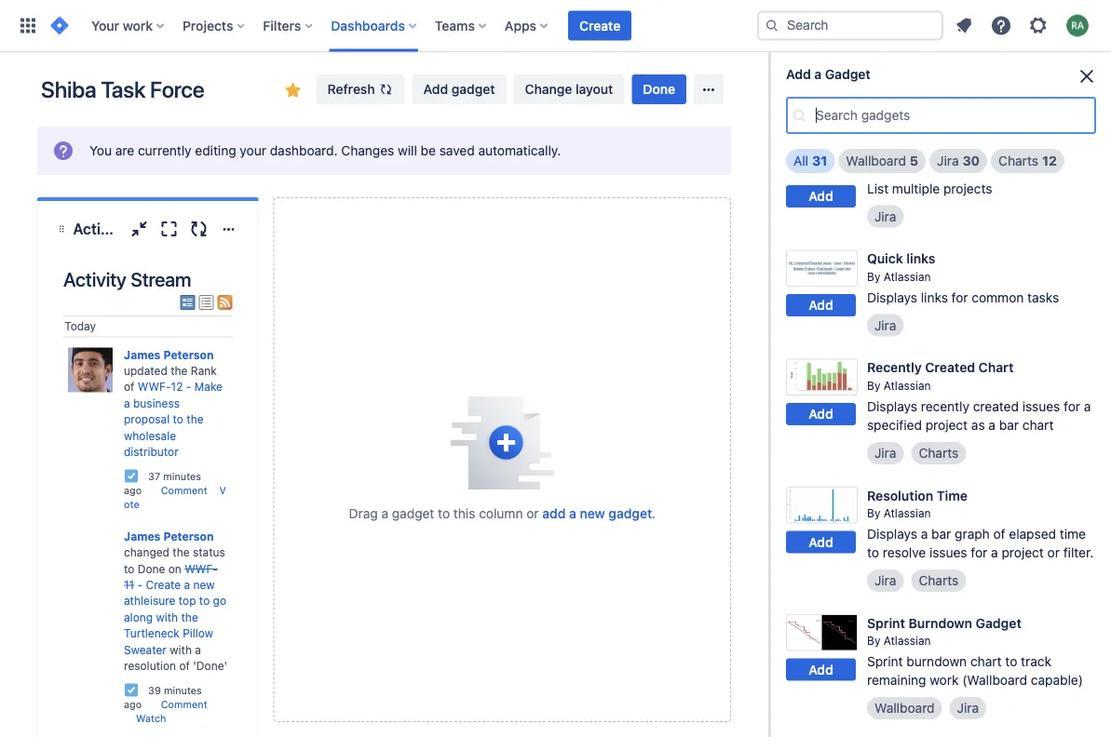 Task type: locate. For each thing, give the bounding box(es) containing it.
1 ago from the top
[[124, 485, 142, 497]]

- inside - create a new athleisure top to go along with the turtleneck pillow sweater
[[137, 579, 143, 592]]

with up the turtleneck
[[156, 611, 178, 624]]

notifications image
[[953, 14, 975, 37]]

atlassian down quick
[[884, 270, 931, 283]]

2 add button from the top
[[786, 185, 856, 208]]

done down changed
[[138, 563, 165, 576]]

all 31
[[794, 153, 827, 169]]

1 horizontal spatial bar
[[999, 418, 1019, 433]]

displays down search field
[[867, 53, 917, 68]]

to down business
[[173, 413, 183, 426]]

task image
[[124, 469, 139, 484], [124, 683, 139, 698]]

jira 30
[[937, 153, 980, 169]]

0 horizontal spatial work
[[123, 18, 153, 33]]

the inside wwf-12 - make a business proposal to the wholesale distributor
[[187, 413, 204, 426]]

new inside - create a new athleisure top to go along with the turtleneck pillow sweater
[[193, 579, 215, 592]]

1 vertical spatial project
[[926, 418, 968, 433]]

- left make
[[186, 381, 191, 394]]

james for james peterson changed the status to done on
[[124, 530, 161, 543]]

1 vertical spatial wwf-
[[185, 563, 218, 576]]

add button down 31
[[786, 185, 856, 208]]

as down created
[[971, 418, 985, 433]]

1 horizontal spatial -
[[186, 381, 191, 394]]

resolution time by atlassian displays a bar graph of elapsed time to resolve issues for a project or filter.
[[867, 488, 1094, 561]]

james
[[124, 348, 161, 361], [124, 530, 161, 543]]

by up list
[[867, 161, 881, 174]]

atlassian
[[884, 161, 931, 174], [884, 270, 931, 283], [884, 379, 931, 392], [884, 507, 931, 520], [884, 635, 931, 648]]

2 comment link from the top
[[161, 699, 207, 711]]

watch
[[136, 713, 166, 725]]

to inside wwf-12 - make a business proposal to the wholesale distributor
[[173, 413, 183, 426]]

1 james peterson link from the top
[[124, 348, 214, 361]]

5 by from the top
[[867, 635, 881, 648]]

sprint left burndown
[[867, 616, 905, 631]]

1 horizontal spatial work
[[930, 673, 959, 688]]

wwf-
[[138, 381, 171, 394], [185, 563, 218, 576]]

wwf- down status
[[185, 563, 218, 576]]

minutes up comment watch
[[164, 685, 202, 697]]

0 horizontal spatial project
[[867, 72, 909, 87]]

displays inside recently created chart by atlassian displays recently created issues for a specified project as a bar chart
[[867, 399, 917, 414]]

1 vertical spatial issues
[[1022, 399, 1060, 414]]

1 vertical spatial wallboard
[[875, 701, 935, 716]]

4 by from the top
[[867, 507, 881, 520]]

or left the 'filter.'
[[1047, 545, 1060, 561]]

2 horizontal spatial project
[[1002, 545, 1044, 561]]

to left this
[[438, 506, 450, 522]]

displays up "resolve"
[[867, 527, 917, 542]]

create button
[[568, 11, 632, 41]]

12 up business
[[171, 381, 183, 394]]

as inside recently created chart by atlassian displays recently created issues for a specified project as a bar chart
[[971, 418, 985, 433]]

1 vertical spatial new
[[193, 579, 215, 592]]

done inside james peterson changed the status to done on
[[138, 563, 165, 576]]

0 vertical spatial wwf-
[[138, 381, 171, 394]]

2 vertical spatial issues
[[930, 545, 967, 561]]

1 horizontal spatial new
[[580, 506, 605, 522]]

1 minutes from the top
[[163, 471, 201, 483]]

1 vertical spatial 12
[[171, 381, 183, 394]]

comment watch
[[136, 699, 207, 725]]

saved
[[439, 143, 475, 158]]

comment link left v
[[161, 485, 207, 497]]

1 horizontal spatial create
[[579, 18, 621, 33]]

1 horizontal spatial gadget
[[976, 616, 1022, 631]]

comment down 39
[[161, 699, 207, 711]]

1 comment link from the top
[[161, 485, 207, 497]]

teams
[[435, 18, 475, 33]]

james peterson image
[[68, 348, 113, 393]]

2 james peterson link from the top
[[124, 530, 214, 543]]

displays up specified
[[867, 399, 917, 414]]

0 vertical spatial work
[[123, 18, 153, 33]]

filter
[[929, 72, 956, 87]]

track
[[1021, 654, 1052, 670]]

12 inside wwf-12 - make a business proposal to the wholesale distributor
[[171, 381, 183, 394]]

recently created chart image
[[786, 359, 858, 396]]

add inside button
[[423, 81, 448, 97]]

issues inside recently created chart by atlassian displays recently created issues for a specified project as a bar chart
[[1022, 399, 1060, 414]]

projects
[[183, 18, 233, 33], [867, 142, 919, 157]]

0 vertical spatial james peterson link
[[124, 348, 214, 361]]

0 vertical spatial issues
[[1003, 53, 1041, 68]]

0 vertical spatial comment link
[[161, 485, 207, 497]]

editing
[[195, 143, 236, 158]]

atlassian inside quick links by atlassian displays links for common tasks
[[884, 270, 931, 283]]

issues down the graph
[[930, 545, 967, 561]]

gadget right the drag
[[392, 506, 434, 522]]

to inside sprint burndown gadget by atlassian sprint burndown chart to track remaining work (wallboard capable)
[[1005, 654, 1017, 670]]

0 horizontal spatial create
[[146, 579, 181, 592]]

0 vertical spatial or
[[913, 72, 925, 87]]

0 vertical spatial ago
[[124, 485, 142, 497]]

comment left v
[[161, 485, 207, 497]]

0 horizontal spatial wwf-
[[138, 381, 171, 394]]

peterson inside "james peterson updated the rank of"
[[163, 348, 214, 361]]

quick
[[867, 251, 903, 266]]

bar left the graph
[[932, 527, 951, 542]]

atlassian inside projects by atlassian list multiple projects
[[884, 161, 931, 174]]

to left "go"
[[199, 595, 210, 608]]

1 horizontal spatial chart
[[1022, 418, 1054, 433]]

wallboard down remaining
[[875, 701, 935, 716]]

0 vertical spatial task image
[[124, 469, 139, 484]]

new right add
[[580, 506, 605, 522]]

wwf-12 - make a business proposal to the wholesale distributor link
[[124, 381, 223, 458]]

chart
[[979, 360, 1014, 375]]

create
[[579, 18, 621, 33], [146, 579, 181, 592]]

star shiba task force image
[[282, 79, 304, 102]]

add gadget img image
[[450, 397, 554, 490]]

for inside recently created chart by atlassian displays recently created issues for a specified project as a bar chart
[[1064, 399, 1080, 414]]

0 vertical spatial done
[[643, 81, 675, 97]]

to left "resolve"
[[867, 545, 879, 561]]

wwf- inside wwf- 11
[[185, 563, 218, 576]]

for down the graph
[[971, 545, 988, 561]]

1 vertical spatial with
[[170, 644, 192, 657]]

or inside resolution time by atlassian displays a bar graph of elapsed time to resolve issues for a project or filter.
[[1047, 545, 1060, 561]]

ago up ote
[[124, 485, 142, 497]]

close icon image
[[1076, 65, 1098, 88]]

minimize activity streams image
[[128, 218, 151, 240]]

charts down the "filter"
[[919, 100, 959, 115]]

0 vertical spatial peterson
[[163, 348, 214, 361]]

for left close icon
[[1045, 53, 1061, 68]]

11
[[124, 579, 134, 592]]

a inside - create a new athleisure top to go along with the turtleneck pillow sweater
[[184, 579, 190, 592]]

with inside with a resolution of 'done'
[[170, 644, 192, 657]]

1 vertical spatial gadget
[[976, 616, 1022, 631]]

activity stream
[[63, 268, 191, 291]]

work
[[123, 18, 153, 33], [930, 673, 959, 688]]

0 vertical spatial 12
[[1042, 153, 1057, 169]]

add gadget
[[423, 81, 495, 97]]

atlassian down resolution
[[884, 507, 931, 520]]

wwf- inside wwf-12 - make a business proposal to the wholesale distributor
[[138, 381, 171, 394]]

as down matching
[[960, 72, 974, 87]]

add button
[[786, 57, 856, 80], [786, 185, 856, 208], [786, 294, 856, 317], [786, 403, 856, 426], [786, 531, 856, 554], [786, 659, 856, 681]]

0 horizontal spatial new
[[193, 579, 215, 592]]

issues up the chart.
[[1003, 53, 1041, 68]]

or
[[913, 72, 925, 87], [526, 506, 539, 522], [1047, 545, 1060, 561]]

1 vertical spatial as
[[971, 418, 985, 433]]

0 vertical spatial new
[[580, 506, 605, 522]]

changed
[[124, 546, 169, 559]]

common
[[972, 290, 1024, 305]]

1 atlassian from the top
[[884, 161, 931, 174]]

- create a new athleisure top to go along with the turtleneck pillow sweater
[[124, 579, 226, 657]]

add button for resolution time
[[786, 531, 856, 554]]

0 vertical spatial gadget
[[825, 67, 871, 82]]

0 vertical spatial comment
[[161, 485, 207, 497]]

1 horizontal spatial or
[[913, 72, 925, 87]]

recently
[[921, 399, 970, 414]]

1 horizontal spatial gadget
[[452, 81, 495, 97]]

2 vertical spatial of
[[179, 660, 190, 673]]

peterson inside james peterson changed the status to done on
[[163, 530, 214, 543]]

or inside displays the matching issues for a project or filter as a pie chart.
[[913, 72, 925, 87]]

2 horizontal spatial of
[[993, 527, 1006, 542]]

1 displays from the top
[[867, 53, 917, 68]]

ago up watch link
[[124, 699, 142, 711]]

2 atlassian from the top
[[884, 270, 931, 283]]

atlassian up multiple on the right top of page
[[884, 161, 931, 174]]

for inside quick links by atlassian displays links for common tasks
[[952, 290, 968, 305]]

0 vertical spatial as
[[960, 72, 974, 87]]

as inside displays the matching issues for a project or filter as a pie chart.
[[960, 72, 974, 87]]

0 vertical spatial bar
[[999, 418, 1019, 433]]

minutes for 39 minutes ago
[[164, 685, 202, 697]]

task image left 39
[[124, 683, 139, 698]]

3 add button from the top
[[786, 294, 856, 317]]

1 vertical spatial work
[[930, 673, 959, 688]]

charts right the 30
[[999, 153, 1038, 169]]

1 vertical spatial -
[[137, 579, 143, 592]]

2 comment from the top
[[161, 699, 207, 711]]

2 james from the top
[[124, 530, 161, 543]]

james peterson link up the updated
[[124, 348, 214, 361]]

wallboard
[[846, 153, 906, 169], [875, 701, 935, 716]]

for left "common"
[[952, 290, 968, 305]]

1 james from the top
[[124, 348, 161, 361]]

project down elapsed
[[1002, 545, 1044, 561]]

a inside with a resolution of 'done'
[[195, 644, 201, 657]]

(wallboard
[[962, 673, 1027, 688]]

project inside recently created chart by atlassian displays recently created issues for a specified project as a bar chart
[[926, 418, 968, 433]]

12 right the 30
[[1042, 153, 1057, 169]]

chart
[[1022, 418, 1054, 433], [971, 654, 1002, 670]]

atlassian down recently
[[884, 379, 931, 392]]

projects image
[[786, 141, 858, 178]]

1 vertical spatial done
[[138, 563, 165, 576]]

james up changed
[[124, 530, 161, 543]]

comment for comment
[[161, 485, 207, 497]]

to
[[173, 413, 183, 426], [438, 506, 450, 522], [867, 545, 879, 561], [124, 563, 134, 576], [199, 595, 210, 608], [1005, 654, 1017, 670]]

resolution
[[867, 488, 933, 503]]

minutes
[[163, 471, 201, 483], [164, 685, 202, 697]]

apps button
[[499, 11, 555, 41]]

done left more dashboard actions icon
[[643, 81, 675, 97]]

multiple
[[892, 181, 940, 196]]

add button down search field
[[786, 57, 856, 80]]

of right the graph
[[993, 527, 1006, 542]]

bar inside recently created chart by atlassian displays recently created issues for a specified project as a bar chart
[[999, 418, 1019, 433]]

0 vertical spatial of
[[124, 381, 135, 394]]

gadget inside sprint burndown gadget by atlassian sprint burndown chart to track remaining work (wallboard capable)
[[976, 616, 1022, 631]]

2 minutes from the top
[[164, 685, 202, 697]]

0 vertical spatial projects
[[183, 18, 233, 33]]

0 horizontal spatial gadget
[[825, 67, 871, 82]]

gadget
[[825, 67, 871, 82], [976, 616, 1022, 631]]

39 minutes ago
[[124, 685, 202, 711]]

0 vertical spatial with
[[156, 611, 178, 624]]

1 vertical spatial chart
[[971, 654, 1002, 670]]

the up on
[[173, 546, 190, 559]]

stream
[[130, 268, 191, 291]]

1 horizontal spatial project
[[926, 418, 968, 433]]

project left the "filter"
[[867, 72, 909, 87]]

add button down resolution time image
[[786, 531, 856, 554]]

add button down recently created chart image
[[786, 403, 856, 426]]

or left add
[[526, 506, 539, 522]]

sprint burndown gadget by atlassian sprint burndown chart to track remaining work (wallboard capable)
[[867, 616, 1083, 688]]

the left rank in the left of the page
[[171, 364, 188, 377]]

atlassian up burndown
[[884, 635, 931, 648]]

by down resolution
[[867, 507, 881, 520]]

1 horizontal spatial of
[[179, 660, 190, 673]]

2 peterson from the top
[[163, 530, 214, 543]]

5 add button from the top
[[786, 531, 856, 554]]

change layout button
[[514, 75, 624, 104]]

the inside "james peterson updated the rank of"
[[171, 364, 188, 377]]

1 vertical spatial comment
[[161, 699, 207, 711]]

0 horizontal spatial bar
[[932, 527, 951, 542]]

ago inside 39 minutes ago
[[124, 699, 142, 711]]

5 atlassian from the top
[[884, 635, 931, 648]]

0 horizontal spatial or
[[526, 506, 539, 522]]

peterson up status
[[163, 530, 214, 543]]

or left the "filter"
[[913, 72, 925, 87]]

add button down sprint burndown gadget image
[[786, 659, 856, 681]]

1 horizontal spatial 12
[[1042, 153, 1057, 169]]

project down recently
[[926, 418, 968, 433]]

1 vertical spatial minutes
[[164, 685, 202, 697]]

1 peterson from the top
[[163, 348, 214, 361]]

projects inside projects popup button
[[183, 18, 233, 33]]

1 vertical spatial bar
[[932, 527, 951, 542]]

wallboard for wallboard
[[875, 701, 935, 716]]

minutes inside 39 minutes ago
[[164, 685, 202, 697]]

issues inside resolution time by atlassian displays a bar graph of elapsed time to resolve issues for a project or filter.
[[930, 545, 967, 561]]

the up the "filter"
[[921, 53, 940, 68]]

peterson up rank in the left of the page
[[163, 348, 214, 361]]

new up "go"
[[193, 579, 215, 592]]

1 vertical spatial james peterson link
[[124, 530, 214, 543]]

refresh button
[[316, 75, 405, 104]]

list
[[867, 181, 889, 196]]

by down recently
[[867, 379, 881, 392]]

a inside wwf-12 - make a business proposal to the wholesale distributor
[[124, 397, 130, 410]]

maximize activity streams image
[[158, 218, 180, 240]]

charts
[[919, 100, 959, 115], [999, 153, 1038, 169], [919, 445, 959, 461], [919, 573, 959, 589]]

by down quick
[[867, 270, 881, 283]]

gadget
[[452, 81, 495, 97], [392, 506, 434, 522], [609, 506, 652, 522]]

currently
[[138, 143, 192, 158]]

wallboard up list
[[846, 153, 906, 169]]

jira software image
[[48, 14, 71, 37], [48, 14, 71, 37]]

2 displays from the top
[[867, 290, 917, 305]]

0 vertical spatial links
[[907, 251, 936, 266]]

create down on
[[146, 579, 181, 592]]

task image left 37
[[124, 469, 139, 484]]

today
[[64, 320, 96, 333]]

1 horizontal spatial projects
[[867, 142, 919, 157]]

0 horizontal spatial -
[[137, 579, 143, 592]]

12 for charts
[[1042, 153, 1057, 169]]

wallboard 5
[[846, 153, 918, 169]]

projects up force
[[183, 18, 233, 33]]

1 vertical spatial or
[[526, 506, 539, 522]]

0 vertical spatial wallboard
[[846, 153, 906, 169]]

sweater
[[124, 644, 167, 657]]

1 by from the top
[[867, 161, 881, 174]]

0 horizontal spatial of
[[124, 381, 135, 394]]

business
[[133, 397, 180, 410]]

displays down quick
[[867, 290, 917, 305]]

gadget right add
[[609, 506, 652, 522]]

0 horizontal spatial projects
[[183, 18, 233, 33]]

to inside - create a new athleisure top to go along with the turtleneck pillow sweater
[[199, 595, 210, 608]]

issues right created
[[1022, 399, 1060, 414]]

2 horizontal spatial or
[[1047, 545, 1060, 561]]

2 by from the top
[[867, 270, 881, 283]]

you are currently editing your dashboard. changes will be saved automatically.
[[89, 143, 561, 158]]

jira down (wallboard
[[957, 701, 979, 716]]

1 comment from the top
[[161, 485, 207, 497]]

the down make
[[187, 413, 204, 426]]

sprint burndown gadget image
[[786, 615, 858, 651]]

Search field
[[757, 11, 944, 41]]

refresh activity streams image
[[188, 218, 210, 240]]

1 vertical spatial peterson
[[163, 530, 214, 543]]

6 add button from the top
[[786, 659, 856, 681]]

resolve
[[883, 545, 926, 561]]

3 by from the top
[[867, 379, 881, 392]]

charts up time
[[919, 445, 959, 461]]

1 vertical spatial links
[[921, 290, 948, 305]]

0 horizontal spatial 12
[[171, 381, 183, 394]]

banner
[[0, 0, 1111, 52]]

wallboard for wallboard 5
[[846, 153, 906, 169]]

add a new gadget button
[[542, 505, 652, 523]]

projects inside projects by atlassian list multiple projects
[[867, 142, 919, 157]]

0 vertical spatial -
[[186, 381, 191, 394]]

work down burndown
[[930, 673, 959, 688]]

done link
[[632, 75, 686, 104]]

create up the layout
[[579, 18, 621, 33]]

projects
[[944, 181, 992, 196]]

with down pillow
[[170, 644, 192, 657]]

1 task image from the top
[[124, 469, 139, 484]]

links left "common"
[[921, 290, 948, 305]]

the down "top"
[[181, 611, 198, 624]]

0 vertical spatial project
[[867, 72, 909, 87]]

ago
[[124, 485, 142, 497], [124, 699, 142, 711]]

graph
[[955, 527, 990, 542]]

1 vertical spatial ago
[[124, 699, 142, 711]]

bar
[[999, 418, 1019, 433], [932, 527, 951, 542]]

4 atlassian from the top
[[884, 507, 931, 520]]

sprint up remaining
[[867, 654, 903, 670]]

2 ago from the top
[[124, 699, 142, 711]]

more dashboard actions image
[[698, 78, 720, 101]]

4 displays from the top
[[867, 527, 917, 542]]

by inside sprint burndown gadget by atlassian sprint burndown chart to track remaining work (wallboard capable)
[[867, 635, 881, 648]]

of left 'done'
[[179, 660, 190, 673]]

bar down created
[[999, 418, 1019, 433]]

work right your
[[123, 18, 153, 33]]

1 vertical spatial sprint
[[867, 654, 903, 670]]

for
[[1045, 53, 1061, 68], [952, 290, 968, 305], [1064, 399, 1080, 414], [971, 545, 988, 561]]

1 vertical spatial of
[[993, 527, 1006, 542]]

by up remaining
[[867, 635, 881, 648]]

3 atlassian from the top
[[884, 379, 931, 392]]

james inside "james peterson updated the rank of"
[[124, 348, 161, 361]]

burndown
[[909, 616, 972, 631]]

2 vertical spatial or
[[1047, 545, 1060, 561]]

james inside james peterson changed the status to done on
[[124, 530, 161, 543]]

3 displays from the top
[[867, 399, 917, 414]]

0 vertical spatial chart
[[1022, 418, 1054, 433]]

add button down 'quick links' image
[[786, 294, 856, 317]]

add
[[542, 506, 566, 522]]

comment inside comment watch
[[161, 699, 207, 711]]

1 vertical spatial comment link
[[161, 699, 207, 711]]

1 vertical spatial projects
[[867, 142, 919, 157]]

37
[[148, 471, 160, 483]]

2 task image from the top
[[124, 683, 139, 698]]

0 horizontal spatial chart
[[971, 654, 1002, 670]]

0 vertical spatial sprint
[[867, 616, 905, 631]]

gadget up track
[[976, 616, 1022, 631]]

for right created
[[1064, 399, 1080, 414]]

1 vertical spatial create
[[146, 579, 181, 592]]

1 horizontal spatial wwf-
[[185, 563, 218, 576]]

you
[[89, 143, 112, 158]]

done
[[643, 81, 675, 97], [138, 563, 165, 576]]

peterson for rank
[[163, 348, 214, 361]]

add
[[809, 61, 833, 76], [786, 67, 811, 82], [423, 81, 448, 97], [809, 188, 833, 204], [809, 298, 833, 313], [809, 407, 833, 422], [809, 534, 833, 550], [809, 662, 833, 678]]

of
[[124, 381, 135, 394], [993, 527, 1006, 542], [179, 660, 190, 673]]

ago inside 37 minutes ago
[[124, 485, 142, 497]]

minutes inside 37 minutes ago
[[163, 471, 201, 483]]

projects up list
[[867, 142, 919, 157]]

to left track
[[1005, 654, 1017, 670]]

4 add button from the top
[[786, 403, 856, 426]]

1 vertical spatial james
[[124, 530, 161, 543]]

james peterson link up changed
[[124, 530, 214, 543]]

0 vertical spatial james
[[124, 348, 161, 361]]

jira
[[875, 100, 896, 115], [937, 153, 959, 169], [875, 209, 896, 224], [875, 318, 896, 333], [875, 445, 896, 461], [875, 573, 896, 589], [957, 701, 979, 716]]

add button for sprint burndown gadget
[[786, 659, 856, 681]]

0 horizontal spatial done
[[138, 563, 165, 576]]

- right 11
[[137, 579, 143, 592]]

comment link
[[161, 485, 207, 497], [161, 699, 207, 711]]

ote
[[124, 499, 139, 511]]

all
[[794, 153, 809, 169]]

ago for v ote
[[124, 485, 142, 497]]

0 vertical spatial minutes
[[163, 471, 201, 483]]

2 vertical spatial project
[[1002, 545, 1044, 561]]

1 vertical spatial task image
[[124, 683, 139, 698]]

of down the updated
[[124, 381, 135, 394]]

by inside quick links by atlassian displays links for common tasks
[[867, 270, 881, 283]]

0 vertical spatial create
[[579, 18, 621, 33]]

to up 11
[[124, 563, 134, 576]]

the
[[921, 53, 940, 68], [171, 364, 188, 377], [187, 413, 204, 426], [173, 546, 190, 559], [181, 611, 198, 624]]

links right quick
[[907, 251, 936, 266]]

for inside resolution time by atlassian displays a bar graph of elapsed time to resolve issues for a project or filter.
[[971, 545, 988, 561]]

wwf- up business
[[138, 381, 171, 394]]

comment link for 37 minutes ago
[[161, 485, 207, 497]]



Task type: vqa. For each thing, say whether or not it's contained in the screenshot.
Work Log
no



Task type: describe. For each thing, give the bounding box(es) containing it.
peterson for status
[[163, 530, 214, 543]]

displays inside quick links by atlassian displays links for common tasks
[[867, 290, 917, 305]]

resolution time image
[[786, 487, 858, 524]]

chart.
[[1009, 72, 1044, 87]]

projects for projects by atlassian list multiple projects
[[867, 142, 919, 157]]

shiba
[[41, 76, 96, 102]]

force
[[150, 76, 204, 102]]

v ote
[[124, 485, 226, 511]]

remaining
[[867, 673, 926, 688]]

this
[[454, 506, 475, 522]]

matching
[[944, 53, 1000, 68]]

filters
[[263, 18, 301, 33]]

0 horizontal spatial gadget
[[392, 506, 434, 522]]

charts up burndown
[[919, 573, 959, 589]]

james peterson link for changed the status to done on
[[124, 530, 214, 543]]

your work button
[[86, 11, 171, 41]]

status
[[193, 546, 225, 559]]

2 sprint from the top
[[867, 654, 903, 670]]

created
[[925, 360, 975, 375]]

time
[[937, 488, 968, 503]]

comment for comment watch
[[161, 699, 207, 711]]

add gadget button
[[412, 75, 506, 104]]

.
[[652, 506, 656, 522]]

gadget for a
[[825, 67, 871, 82]]

dashboard.
[[270, 143, 338, 158]]

james peterson updated the rank of
[[124, 348, 217, 394]]

time
[[1060, 527, 1086, 542]]

your
[[91, 18, 119, 33]]

elapsed
[[1009, 527, 1056, 542]]

james peterson changed the status to done on
[[124, 530, 225, 576]]

wwf- for wwf-12 - make a business proposal to the wholesale distributor
[[138, 381, 171, 394]]

task image for 37 minutes ago
[[124, 469, 139, 484]]

quick links image
[[786, 250, 858, 287]]

work inside popup button
[[123, 18, 153, 33]]

displays the matching issues for a project or filter as a pie chart.
[[867, 53, 1072, 87]]

primary element
[[11, 0, 757, 52]]

gadget for burndown
[[976, 616, 1022, 631]]

shiba task force
[[41, 76, 204, 102]]

athleisure
[[124, 595, 176, 608]]

of inside "james peterson updated the rank of"
[[124, 381, 135, 394]]

jira up wallboard 5
[[875, 100, 896, 115]]

jira down "resolve"
[[875, 573, 896, 589]]

30
[[963, 153, 980, 169]]

add button for recently created chart
[[786, 403, 856, 426]]

displays inside resolution time by atlassian displays a bar graph of elapsed time to resolve issues for a project or filter.
[[867, 527, 917, 542]]

12 for wwf-
[[171, 381, 183, 394]]

wholesale
[[124, 429, 176, 442]]

1 sprint from the top
[[867, 616, 905, 631]]

- inside wwf-12 - make a business proposal to the wholesale distributor
[[186, 381, 191, 394]]

pie
[[988, 72, 1006, 87]]

teams button
[[429, 11, 494, 41]]

capable)
[[1031, 673, 1083, 688]]

displays inside displays the matching issues for a project or filter as a pie chart.
[[867, 53, 917, 68]]

drag
[[349, 506, 378, 522]]

layout
[[576, 81, 613, 97]]

to inside james peterson changed the status to done on
[[124, 563, 134, 576]]

of inside resolution time by atlassian displays a bar graph of elapsed time to resolve issues for a project or filter.
[[993, 527, 1006, 542]]

quick links by atlassian displays links for common tasks
[[867, 251, 1059, 305]]

projects for projects
[[183, 18, 233, 33]]

activity
[[63, 268, 126, 291]]

create inside - create a new athleisure top to go along with the turtleneck pillow sweater
[[146, 579, 181, 592]]

wwf- for wwf- 11
[[185, 563, 218, 576]]

settings image
[[1027, 14, 1050, 37]]

5
[[910, 153, 918, 169]]

task image for 39 minutes ago
[[124, 683, 139, 698]]

change layout
[[525, 81, 613, 97]]

jira up recently
[[875, 318, 896, 333]]

by inside projects by atlassian list multiple projects
[[867, 161, 881, 174]]

1 horizontal spatial done
[[643, 81, 675, 97]]

pillow
[[183, 627, 213, 640]]

dashboards button
[[325, 11, 424, 41]]

gadget inside button
[[452, 81, 495, 97]]

atlassian inside recently created chart by atlassian displays recently created issues for a specified project as a bar chart
[[884, 379, 931, 392]]

on
[[168, 563, 182, 576]]

projects by atlassian list multiple projects
[[867, 142, 992, 196]]

be
[[421, 143, 436, 158]]

banner containing your work
[[0, 0, 1111, 52]]

james for james peterson updated the rank of
[[124, 348, 161, 361]]

appswitcher icon image
[[17, 14, 39, 37]]

with a resolution of 'done'
[[124, 644, 227, 673]]

chart inside recently created chart by atlassian displays recently created issues for a specified project as a bar chart
[[1022, 418, 1054, 433]]

Search gadgets field
[[810, 99, 1094, 132]]

resolution
[[124, 660, 176, 673]]

bar inside resolution time by atlassian displays a bar graph of elapsed time to resolve issues for a project or filter.
[[932, 527, 951, 542]]

by inside resolution time by atlassian displays a bar graph of elapsed time to resolve issues for a project or filter.
[[867, 507, 881, 520]]

of inside with a resolution of 'done'
[[179, 660, 190, 673]]

updated
[[124, 364, 167, 377]]

apps
[[505, 18, 537, 33]]

distributor
[[124, 445, 179, 458]]

atlassian inside sprint burndown gadget by atlassian sprint burndown chart to track remaining work (wallboard capable)
[[884, 635, 931, 648]]

atlassian inside resolution time by atlassian displays a bar graph of elapsed time to resolve issues for a project or filter.
[[884, 507, 931, 520]]

task
[[101, 76, 145, 102]]

james peterson link for updated the rank of
[[124, 348, 214, 361]]

add button for quick links
[[786, 294, 856, 317]]

minutes for 37 minutes ago
[[163, 471, 201, 483]]

v ote link
[[124, 485, 226, 511]]

ago for watch
[[124, 699, 142, 711]]

create inside button
[[579, 18, 621, 33]]

37 minutes ago
[[124, 471, 201, 497]]

dashboards
[[331, 18, 405, 33]]

jira down list
[[875, 209, 896, 224]]

add button for projects
[[786, 185, 856, 208]]

burndown
[[907, 654, 967, 670]]

jira down specified
[[875, 445, 896, 461]]

work inside sprint burndown gadget by atlassian sprint burndown chart to track remaining work (wallboard capable)
[[930, 673, 959, 688]]

proposal
[[124, 413, 170, 426]]

refresh
[[327, 81, 375, 97]]

more actions for activity streams gadget image
[[218, 218, 240, 240]]

add a gadget
[[786, 67, 871, 82]]

issues inside displays the matching issues for a project or filter as a pie chart.
[[1003, 53, 1041, 68]]

help image
[[990, 14, 1012, 37]]

projects button
[[177, 11, 252, 41]]

column
[[479, 506, 523, 522]]

for inside displays the matching issues for a project or filter as a pie chart.
[[1045, 53, 1061, 68]]

filters button
[[257, 11, 320, 41]]

comment link for 39 minutes ago
[[161, 699, 207, 711]]

39
[[148, 685, 161, 697]]

charts 12
[[999, 153, 1057, 169]]

turtleneck
[[124, 627, 180, 640]]

2 horizontal spatial gadget
[[609, 506, 652, 522]]

refresh image
[[379, 82, 394, 97]]

chart inside sprint burndown gadget by atlassian sprint burndown chart to track remaining work (wallboard capable)
[[971, 654, 1002, 670]]

'done'
[[193, 660, 227, 673]]

make
[[194, 381, 223, 394]]

project inside displays the matching issues for a project or filter as a pie chart.
[[867, 72, 909, 87]]

your profile and settings image
[[1066, 14, 1089, 37]]

v
[[219, 485, 226, 497]]

the inside james peterson changed the status to done on
[[173, 546, 190, 559]]

by inside recently created chart by atlassian displays recently created issues for a specified project as a bar chart
[[867, 379, 881, 392]]

filter.
[[1063, 545, 1094, 561]]

31
[[812, 153, 827, 169]]

search image
[[765, 18, 780, 33]]

project inside resolution time by atlassian displays a bar graph of elapsed time to resolve issues for a project or filter.
[[1002, 545, 1044, 561]]

with inside - create a new athleisure top to go along with the turtleneck pillow sweater
[[156, 611, 178, 624]]

the inside displays the matching issues for a project or filter as a pie chart.
[[921, 53, 940, 68]]

along
[[124, 611, 153, 624]]

rank
[[191, 364, 217, 377]]

changes
[[341, 143, 394, 158]]

will
[[398, 143, 417, 158]]

your
[[240, 143, 266, 158]]

watch link
[[136, 713, 166, 725]]

to inside resolution time by atlassian displays a bar graph of elapsed time to resolve issues for a project or filter.
[[867, 545, 879, 561]]

the inside - create a new athleisure top to go along with the turtleneck pillow sweater
[[181, 611, 198, 624]]

tasks
[[1027, 290, 1059, 305]]

1 add button from the top
[[786, 57, 856, 80]]

jira left the 30
[[937, 153, 959, 169]]

your work
[[91, 18, 153, 33]]



